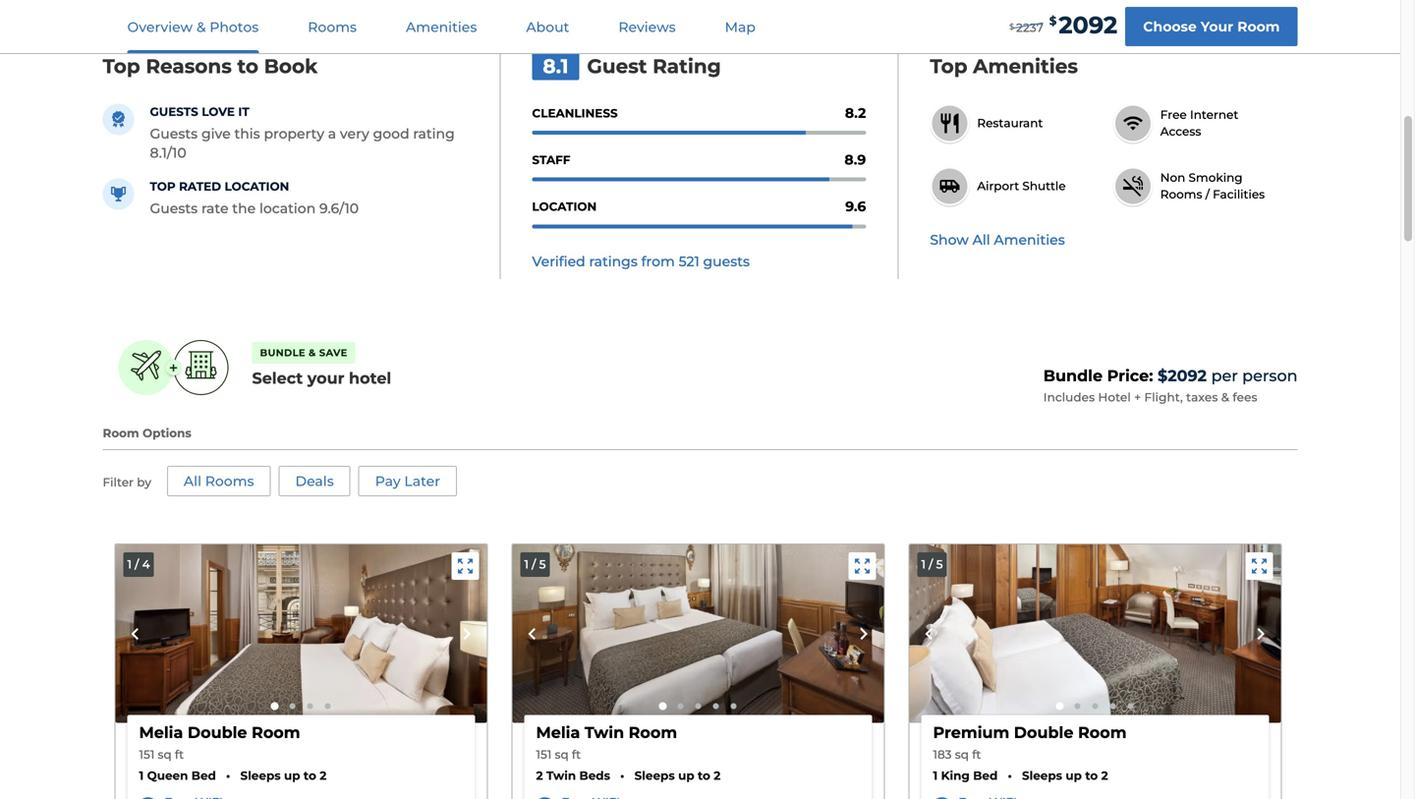 Task type: vqa. For each thing, say whether or not it's contained in the screenshot.
(Non to the middle
no



Task type: locate. For each thing, give the bounding box(es) containing it.
filter
[[103, 475, 134, 489]]

1 horizontal spatial +
[[1135, 390, 1142, 404]]

2 horizontal spatial up
[[1066, 769, 1082, 783]]

tab list
[[103, 0, 780, 53]]

choose your room button
[[1126, 7, 1298, 46]]

overview
[[127, 19, 193, 35]]

2 image #1 image from the left
[[513, 545, 884, 723]]

1 vertical spatial guests
[[150, 200, 198, 217]]

0 horizontal spatial image #1 image
[[116, 545, 487, 723]]

2 go to image #3 image from the left
[[696, 703, 701, 709]]

go to image #4 image for melia double room
[[325, 703, 331, 709]]

1 image #1 image from the left
[[116, 545, 487, 723]]

ft inside melia double room 151 sq ft 1 queen bed   •   sleeps up to 2
[[175, 748, 184, 762]]

double up queen
[[188, 723, 247, 742]]

0 horizontal spatial melia
[[139, 723, 183, 742]]

ft for melia double room
[[175, 748, 184, 762]]

0 vertical spatial location
[[225, 179, 289, 194]]

guests inside guests love it guests give this property a very good rating 8.1/10
[[150, 125, 198, 142]]

0 horizontal spatial top
[[103, 54, 140, 78]]

bundle inside 'bundle & save select your hotel'
[[260, 347, 306, 359]]

0 vertical spatial twin
[[585, 723, 624, 742]]

3 go to image #2 image from the left
[[1075, 703, 1081, 709]]

0 horizontal spatial 1 / 5
[[524, 557, 546, 572]]

2 photo carousel region from the left
[[513, 545, 884, 723]]

1 go to image #2 image from the left
[[290, 703, 295, 709]]

sq inside premium double room 183 sq ft 1 king bed   •   sleeps up to 2
[[955, 748, 969, 762]]

3 go to image #3 image from the left
[[1093, 703, 1099, 709]]

1 horizontal spatial photo carousel region
[[513, 545, 884, 723]]

ft
[[175, 748, 184, 762], [572, 748, 581, 762], [972, 748, 981, 762]]

to for premium double room
[[1086, 769, 1098, 783]]

1 horizontal spatial go to image #5 image
[[1128, 703, 1134, 709]]

1 horizontal spatial rooms
[[308, 19, 357, 35]]

guests down top
[[150, 200, 198, 217]]

1 ft from the left
[[175, 748, 184, 762]]

1 inside melia double room 151 sq ft 1 queen bed   •   sleeps up to 2
[[139, 769, 144, 783]]

room for melia double room
[[252, 723, 300, 742]]

1 guests from the top
[[150, 125, 198, 142]]

bundle
[[260, 347, 306, 359], [1044, 366, 1103, 385]]

0 horizontal spatial all
[[184, 473, 201, 490]]

image #1 image for melia twin room
[[513, 545, 884, 723]]

1 / 5 for melia twin room
[[524, 557, 546, 572]]

3 go to image #1 image from the left
[[1056, 702, 1064, 710]]

guests
[[150, 125, 198, 142], [150, 200, 198, 217]]

room for melia twin room
[[629, 723, 677, 742]]

2 horizontal spatial photo carousel region
[[910, 545, 1281, 723]]

1 up from the left
[[284, 769, 300, 783]]

location inside the top rated location guests rate the location 9.6/10
[[225, 179, 289, 194]]

price:
[[1108, 366, 1154, 385]]

non
[[1161, 171, 1186, 185]]

2 horizontal spatial go to image #2 image
[[1075, 703, 1081, 709]]

2 up from the left
[[678, 769, 695, 783]]

bundle up includes
[[1044, 366, 1103, 385]]

& for overview
[[197, 19, 206, 35]]

0 vertical spatial amenities
[[406, 19, 477, 35]]

1 photo carousel region from the left
[[116, 545, 487, 723]]

$ right 2237
[[1050, 14, 1057, 28]]

1 horizontal spatial sq
[[555, 748, 569, 762]]

queen
[[147, 769, 188, 783]]

1 go to image #3 image from the left
[[307, 703, 313, 709]]

up for melia double room
[[284, 769, 300, 783]]

deals button
[[279, 466, 351, 496]]

1 go to image #1 image from the left
[[271, 702, 279, 710]]

all inside button
[[184, 473, 201, 490]]

show all amenities button
[[930, 230, 1065, 250]]

go to image #3 image up melia double room 151 sq ft 1 queen bed   •   sleeps up to 2
[[307, 703, 313, 709]]

pay later
[[375, 473, 440, 490]]

0 horizontal spatial photo carousel region
[[116, 545, 487, 723]]

0 horizontal spatial go to image #4 image
[[325, 703, 331, 709]]

3 go to image #4 image from the left
[[1110, 703, 1116, 709]]

1 vertical spatial location
[[532, 200, 597, 214]]

1 vertical spatial +
[[1135, 390, 1142, 404]]

0 horizontal spatial twin
[[547, 769, 576, 783]]

sq inside melia twin room 151 sq ft 2 twin beds   •   sleeps up to 2
[[555, 748, 569, 762]]

2 horizontal spatial sq
[[955, 748, 969, 762]]

double inside premium double room 183 sq ft 1 king bed   •   sleeps up to 2
[[1014, 723, 1074, 742]]

guests for guests give this property a very good rating 8.1/10
[[150, 125, 198, 142]]

0 horizontal spatial +
[[169, 358, 178, 377]]

2 sq from the left
[[555, 748, 569, 762]]

1 horizontal spatial ft
[[572, 748, 581, 762]]

1 vertical spatial &
[[309, 347, 316, 359]]

1 vertical spatial twin
[[547, 769, 576, 783]]

room inside melia twin room 151 sq ft 2 twin beds   •   sleeps up to 2
[[629, 723, 677, 742]]

0 vertical spatial &
[[197, 19, 206, 35]]

0 vertical spatial all
[[973, 231, 991, 248]]

melia inside melia double room 151 sq ft 1 queen bed   •   sleeps up to 2
[[139, 723, 183, 742]]

go to image #3 image for melia double room
[[307, 703, 313, 709]]

0 vertical spatial bundle
[[260, 347, 306, 359]]

up
[[284, 769, 300, 783], [678, 769, 695, 783], [1066, 769, 1082, 783]]

$ 2237 $ 2092
[[1010, 11, 1118, 39]]

0 horizontal spatial 151
[[139, 748, 155, 762]]

photo carousel region
[[116, 545, 487, 723], [513, 545, 884, 723], [910, 545, 1281, 723]]

top
[[150, 179, 176, 194]]

up inside premium double room 183 sq ft 1 king bed   •   sleeps up to 2
[[1066, 769, 1082, 783]]

1 vertical spatial rooms
[[1161, 187, 1203, 202]]

double inside melia double room 151 sq ft 1 queen bed   •   sleeps up to 2
[[188, 723, 247, 742]]

/ inside non smoking rooms / facilities
[[1206, 187, 1210, 202]]

1 horizontal spatial $
[[1050, 14, 1057, 28]]

2 horizontal spatial ft
[[972, 748, 981, 762]]

room inside melia double room 151 sq ft 1 queen bed   •   sleeps up to 2
[[252, 723, 300, 742]]

0 horizontal spatial go to image #1 image
[[271, 702, 279, 710]]

2 vertical spatial &
[[1222, 390, 1230, 404]]

1 for melia double room
[[127, 557, 132, 572]]

1 2 from the left
[[320, 769, 327, 783]]

guests
[[703, 253, 750, 270]]

location
[[259, 200, 316, 217]]

2 for melia twin room
[[714, 769, 721, 783]]

0 horizontal spatial go to image #5 image
[[731, 703, 737, 709]]

go to image #1 image up premium double room 183 sq ft 1 king bed   •   sleeps up to 2
[[1056, 702, 1064, 710]]

1 sq from the left
[[158, 748, 172, 762]]

1 horizontal spatial all
[[973, 231, 991, 248]]

5
[[539, 557, 546, 572], [936, 557, 943, 572]]

0 horizontal spatial 5
[[539, 557, 546, 572]]

0 vertical spatial guests
[[150, 125, 198, 142]]

2 go to image #1 image from the left
[[659, 702, 667, 710]]

to inside melia twin room 151 sq ft 2 twin beds   •   sleeps up to 2
[[698, 769, 711, 783]]

0 vertical spatial +
[[169, 358, 178, 377]]

4 2 from the left
[[1102, 769, 1109, 783]]

0 vertical spatial rooms
[[308, 19, 357, 35]]

3 2 from the left
[[714, 769, 721, 783]]

1 5 from the left
[[539, 557, 546, 572]]

2 go to image #4 image from the left
[[713, 703, 719, 709]]

up inside melia double room 151 sq ft 1 queen bed   •   sleeps up to 2
[[284, 769, 300, 783]]

2 top from the left
[[930, 54, 968, 78]]

sq inside melia double room 151 sq ft 1 queen bed   •   sleeps up to 2
[[158, 748, 172, 762]]

go to image #2 image for premium double room
[[1075, 703, 1081, 709]]

image #1 image
[[116, 545, 487, 723], [513, 545, 884, 723], [910, 545, 1281, 723]]

to
[[237, 54, 259, 78], [304, 769, 316, 783], [698, 769, 711, 783], [1086, 769, 1098, 783]]

& inside bundle price: $2092 per person includes hotel + flight, taxes & fees
[[1222, 390, 1230, 404]]

1 horizontal spatial location
[[532, 200, 597, 214]]

0 horizontal spatial &
[[197, 19, 206, 35]]

bundle up select
[[260, 347, 306, 359]]

$2092
[[1158, 366, 1207, 385]]

1 horizontal spatial go to image #1 image
[[659, 702, 667, 710]]

all rooms
[[184, 473, 254, 490]]

room for premium double room
[[1078, 723, 1127, 742]]

2 5 from the left
[[936, 557, 943, 572]]

location
[[225, 179, 289, 194], [532, 200, 597, 214]]

up for premium double room
[[1066, 769, 1082, 783]]

top
[[103, 54, 140, 78], [930, 54, 968, 78]]

give
[[201, 125, 231, 142]]

5 for melia
[[539, 557, 546, 572]]

1 horizontal spatial image #1 image
[[513, 545, 884, 723]]

all right show
[[973, 231, 991, 248]]

2
[[320, 769, 327, 783], [536, 769, 543, 783], [714, 769, 721, 783], [1102, 769, 1109, 783]]

1 horizontal spatial melia
[[536, 723, 580, 742]]

2 vertical spatial amenities
[[994, 231, 1065, 248]]

0 horizontal spatial go to image #3 image
[[307, 703, 313, 709]]

guest rating
[[587, 54, 721, 78]]

1 melia from the left
[[139, 723, 183, 742]]

your
[[307, 369, 345, 388]]

2 inside premium double room 183 sq ft 1 king bed   •   sleeps up to 2
[[1102, 769, 1109, 783]]

$ left 2237
[[1010, 22, 1015, 31]]

2 151 from the left
[[536, 748, 552, 762]]

1 vertical spatial all
[[184, 473, 201, 490]]

overview & photos
[[127, 19, 259, 35]]

1 horizontal spatial 151
[[536, 748, 552, 762]]

from
[[642, 253, 675, 270]]

rooms down non
[[1161, 187, 1203, 202]]

1 double from the left
[[188, 723, 247, 742]]

go to image #1 image up melia double room 151 sq ft 1 queen bed   •   sleeps up to 2
[[271, 702, 279, 710]]

location down staff
[[532, 200, 597, 214]]

top for top amenities
[[930, 54, 968, 78]]

fees
[[1233, 390, 1258, 404]]

1 horizontal spatial &
[[309, 347, 316, 359]]

1 1 / 5 from the left
[[524, 557, 546, 572]]

verified
[[532, 253, 586, 270]]

2 go to image #5 image from the left
[[1128, 703, 1134, 709]]

melia for melia double room
[[139, 723, 183, 742]]

3 image #1 image from the left
[[910, 545, 1281, 723]]

& left fees on the right of the page
[[1222, 390, 1230, 404]]

1 vertical spatial bundle
[[1044, 366, 1103, 385]]

2 vertical spatial rooms
[[205, 473, 254, 490]]

2 ft from the left
[[572, 748, 581, 762]]

151
[[139, 748, 155, 762], [536, 748, 552, 762]]

2 horizontal spatial rooms
[[1161, 187, 1203, 202]]

2 inside melia double room 151 sq ft 1 queen bed   •   sleeps up to 2
[[320, 769, 327, 783]]

1 horizontal spatial top
[[930, 54, 968, 78]]

2 melia from the left
[[536, 723, 580, 742]]

verified ratings from 521 guests
[[532, 253, 750, 270]]

151 for melia double room
[[139, 748, 155, 762]]

bundle for &
[[260, 347, 306, 359]]

1 horizontal spatial bundle
[[1044, 366, 1103, 385]]

ft inside melia twin room 151 sq ft 2 twin beds   •   sleeps up to 2
[[572, 748, 581, 762]]

guests inside the top rated location guests rate the location 9.6/10
[[150, 200, 198, 217]]

melia
[[139, 723, 183, 742], [536, 723, 580, 742]]

& left photos
[[197, 19, 206, 35]]

1 go to image #4 image from the left
[[325, 703, 331, 709]]

the
[[232, 200, 256, 217]]

rooms
[[308, 19, 357, 35], [1161, 187, 1203, 202], [205, 473, 254, 490]]

3 photo carousel region from the left
[[910, 545, 1281, 723]]

& left save
[[309, 347, 316, 359]]

2 1 / 5 from the left
[[922, 557, 943, 572]]

1 horizontal spatial go to image #2 image
[[678, 703, 684, 709]]

/
[[1206, 187, 1210, 202], [135, 557, 139, 572], [532, 557, 536, 572], [929, 557, 933, 572]]

& inside button
[[197, 19, 206, 35]]

this
[[234, 125, 260, 142]]

1
[[127, 557, 132, 572], [524, 557, 529, 572], [922, 557, 926, 572], [139, 769, 144, 783], [933, 769, 938, 783]]

0 horizontal spatial up
[[284, 769, 300, 783]]

sq
[[158, 748, 172, 762], [555, 748, 569, 762], [955, 748, 969, 762]]

2 2 from the left
[[536, 769, 543, 783]]

3 up from the left
[[1066, 769, 1082, 783]]

1 horizontal spatial 1 / 5
[[922, 557, 943, 572]]

airport
[[977, 179, 1020, 193]]

guests
[[150, 105, 198, 119]]

1 vertical spatial amenities
[[973, 54, 1078, 78]]

1 for premium double room
[[922, 557, 926, 572]]

bundle inside bundle price: $2092 per person includes hotel + flight, taxes & fees
[[1044, 366, 1103, 385]]

151 inside melia twin room 151 sq ft 2 twin beds   •   sleeps up to 2
[[536, 748, 552, 762]]

go to image #2 image up melia double room 151 sq ft 1 queen bed   •   sleeps up to 2
[[290, 703, 295, 709]]

2 horizontal spatial go to image #3 image
[[1093, 703, 1099, 709]]

1 go to image #5 image from the left
[[731, 703, 737, 709]]

to inside premium double room 183 sq ft 1 king bed   •   sleeps up to 2
[[1086, 769, 1098, 783]]

go to image #1 image
[[271, 702, 279, 710], [659, 702, 667, 710], [1056, 702, 1064, 710]]

photo carousel region for melia double room
[[116, 545, 487, 723]]

melia inside melia twin room 151 sq ft 2 twin beds   •   sleeps up to 2
[[536, 723, 580, 742]]

1 horizontal spatial go to image #3 image
[[696, 703, 701, 709]]

non smoking rooms / facilities
[[1161, 171, 1265, 202]]

0 horizontal spatial bundle
[[260, 347, 306, 359]]

go to image #2 image
[[290, 703, 295, 709], [678, 703, 684, 709], [1075, 703, 1081, 709]]

+ up options
[[169, 358, 178, 377]]

0 horizontal spatial sq
[[158, 748, 172, 762]]

tab list containing overview & photos
[[103, 0, 780, 53]]

save
[[319, 347, 348, 359]]

melia for melia twin room
[[536, 723, 580, 742]]

pay
[[375, 473, 401, 490]]

by
[[137, 475, 151, 489]]

all right 'by'
[[184, 473, 201, 490]]

ft inside premium double room 183 sq ft 1 king bed   •   sleeps up to 2
[[972, 748, 981, 762]]

double right premium
[[1014, 723, 1074, 742]]

2 guests from the top
[[150, 200, 198, 217]]

room inside premium double room 183 sq ft 1 king bed   •   sleeps up to 2
[[1078, 723, 1127, 742]]

room options
[[103, 426, 191, 440]]

go to image #3 image up premium double room 183 sq ft 1 king bed   •   sleeps up to 2
[[1093, 703, 1099, 709]]

go to image #1 image up melia twin room 151 sq ft 2 twin beds   •   sleeps up to 2
[[659, 702, 667, 710]]

& inside 'bundle & save select your hotel'
[[309, 347, 316, 359]]

to inside melia double room 151 sq ft 1 queen bed   •   sleeps up to 2
[[304, 769, 316, 783]]

go to image #3 image up melia twin room 151 sq ft 2 twin beds   •   sleeps up to 2
[[696, 703, 701, 709]]

2 horizontal spatial image #1 image
[[910, 545, 1281, 723]]

2 go to image #2 image from the left
[[678, 703, 684, 709]]

2 double from the left
[[1014, 723, 1074, 742]]

go to image #3 image
[[307, 703, 313, 709], [696, 703, 701, 709], [1093, 703, 1099, 709]]

0 horizontal spatial location
[[225, 179, 289, 194]]

2 horizontal spatial go to image #1 image
[[1056, 702, 1064, 710]]

3 sq from the left
[[955, 748, 969, 762]]

guests up 8.1/10
[[150, 125, 198, 142]]

151 for melia twin room
[[536, 748, 552, 762]]

2 horizontal spatial &
[[1222, 390, 1230, 404]]

2 for melia double room
[[320, 769, 327, 783]]

151 inside melia double room 151 sq ft 1 queen bed   •   sleeps up to 2
[[139, 748, 155, 762]]

1 horizontal spatial go to image #4 image
[[713, 703, 719, 709]]

go to image #2 image up premium double room 183 sq ft 1 king bed   •   sleeps up to 2
[[1075, 703, 1081, 709]]

rooms up book
[[308, 19, 357, 35]]

1 horizontal spatial double
[[1014, 723, 1074, 742]]

0 horizontal spatial double
[[188, 723, 247, 742]]

rate
[[201, 200, 229, 217]]

options
[[143, 426, 191, 440]]

2 horizontal spatial go to image #4 image
[[1110, 703, 1116, 709]]

0 horizontal spatial go to image #2 image
[[290, 703, 295, 709]]

flight,
[[1145, 390, 1183, 404]]

3 ft from the left
[[972, 748, 981, 762]]

1 horizontal spatial up
[[678, 769, 695, 783]]

twin
[[585, 723, 624, 742], [547, 769, 576, 783]]

0 horizontal spatial rooms
[[205, 473, 254, 490]]

1 horizontal spatial 5
[[936, 557, 943, 572]]

+ down price:
[[1135, 390, 1142, 404]]

rooms left "deals" button
[[205, 473, 254, 490]]

1 / 5 for premium double room
[[922, 557, 943, 572]]

1 top from the left
[[103, 54, 140, 78]]

up inside melia twin room 151 sq ft 2 twin beds   •   sleeps up to 2
[[678, 769, 695, 783]]

0 horizontal spatial ft
[[175, 748, 184, 762]]

image #1 image for melia double room
[[116, 545, 487, 723]]

amenities
[[406, 19, 477, 35], [973, 54, 1078, 78], [994, 231, 1065, 248]]

go to image #2 image up melia twin room 151 sq ft 2 twin beds   •   sleeps up to 2
[[678, 703, 684, 709]]

guest
[[587, 54, 647, 78]]

521
[[679, 253, 700, 270]]

sq for premium double room
[[955, 748, 969, 762]]

location up the
[[225, 179, 289, 194]]

1 151 from the left
[[139, 748, 155, 762]]

go to image #4 image
[[325, 703, 331, 709], [713, 703, 719, 709], [1110, 703, 1116, 709]]

go to image #5 image
[[731, 703, 737, 709], [1128, 703, 1134, 709]]

+
[[169, 358, 178, 377], [1135, 390, 1142, 404]]



Task type: describe. For each thing, give the bounding box(es) containing it.
rooms inside all rooms button
[[205, 473, 254, 490]]

all inside button
[[973, 231, 991, 248]]

it
[[238, 105, 249, 119]]

rooms button
[[284, 1, 380, 53]]

8.1
[[543, 54, 569, 78]]

map
[[725, 19, 756, 35]]

1 inside premium double room 183 sq ft 1 king bed   •   sleeps up to 2
[[933, 769, 938, 783]]

0 horizontal spatial $
[[1010, 22, 1015, 31]]

premium double room 183 sq ft 1 king bed   •   sleeps up to 2
[[933, 723, 1127, 783]]

go to image #4 image for melia twin room
[[713, 703, 719, 709]]

rooms inside non smoking rooms / facilities
[[1161, 187, 1203, 202]]

9.6
[[846, 198, 866, 215]]

8.9
[[845, 151, 866, 168]]

image #1 image for premium double room
[[910, 545, 1281, 723]]

verified ratings from 521 guests button
[[532, 252, 750, 271]]

up for melia twin room
[[678, 769, 695, 783]]

restaurant
[[977, 116, 1043, 130]]

rated
[[179, 179, 221, 194]]

amenities button
[[382, 1, 501, 53]]

rooms inside "rooms" button
[[308, 19, 357, 35]]

map button
[[702, 1, 779, 53]]

guests love it guests give this property a very good rating 8.1/10
[[150, 105, 455, 161]]

show
[[930, 231, 969, 248]]

good
[[373, 125, 410, 142]]

top amenities
[[930, 54, 1078, 78]]

9.6/10
[[319, 200, 359, 217]]

filter by amenity region
[[103, 466, 465, 512]]

staff
[[532, 153, 571, 167]]

rating
[[413, 125, 455, 142]]

4
[[142, 557, 150, 572]]

person
[[1243, 366, 1298, 385]]

love
[[202, 105, 235, 119]]

double for premium
[[1014, 723, 1074, 742]]

free
[[1161, 108, 1187, 122]]

select
[[252, 369, 303, 388]]

melia double room 151 sq ft 1 queen bed   •   sleeps up to 2
[[139, 723, 327, 783]]

go to image #1 image for melia double room
[[271, 702, 279, 710]]

ft for melia twin room
[[572, 748, 581, 762]]

all rooms button
[[167, 466, 271, 496]]

sq for melia double room
[[158, 748, 172, 762]]

& for bundle
[[309, 347, 316, 359]]

go to image #1 image for premium double room
[[1056, 702, 1064, 710]]

8.1/10
[[150, 144, 186, 161]]

hotel
[[1099, 390, 1131, 404]]

ft for premium double room
[[972, 748, 981, 762]]

bundle & save select your hotel
[[252, 347, 391, 388]]

go to image #3 image for melia twin room
[[696, 703, 701, 709]]

reviews
[[619, 19, 676, 35]]

choose your room
[[1143, 18, 1280, 35]]

taxes
[[1187, 390, 1218, 404]]

rating
[[653, 54, 721, 78]]

hotel
[[349, 369, 391, 388]]

5 for premium
[[936, 557, 943, 572]]

internet
[[1190, 108, 1239, 122]]

go to image #3 image for premium double room
[[1093, 703, 1099, 709]]

choose
[[1143, 18, 1197, 35]]

to for melia double room
[[304, 769, 316, 783]]

go to image #5 image for premium double room
[[1128, 703, 1134, 709]]

reviews button
[[595, 1, 700, 53]]

go to image #1 image for melia twin room
[[659, 702, 667, 710]]

king
[[941, 769, 970, 783]]

pay later button
[[359, 466, 457, 496]]

about
[[526, 19, 570, 35]]

cleanliness
[[532, 106, 618, 120]]

free internet access
[[1161, 108, 1239, 139]]

1 horizontal spatial twin
[[585, 723, 624, 742]]

8.2
[[845, 105, 866, 121]]

photos
[[210, 19, 259, 35]]

your
[[1201, 18, 1234, 35]]

+ inside bundle price: $2092 per person includes hotel + flight, taxes & fees
[[1135, 390, 1142, 404]]

2 for premium double room
[[1102, 769, 1109, 783]]

go to image #4 image for premium double room
[[1110, 703, 1116, 709]]

show all amenities
[[930, 231, 1065, 248]]

access
[[1161, 124, 1202, 139]]

photo carousel region for melia twin room
[[513, 545, 884, 723]]

top rated location guests rate the location 9.6/10
[[150, 179, 359, 217]]

book
[[264, 54, 318, 78]]

top for top reasons to book
[[103, 54, 140, 78]]

/ for premium double room
[[929, 557, 933, 572]]

includes
[[1044, 390, 1095, 404]]

go to image #5 image for melia twin room
[[731, 703, 737, 709]]

ratings
[[589, 253, 638, 270]]

/ for melia twin room
[[532, 557, 536, 572]]

guests for guests rate the location 9.6/10
[[150, 200, 198, 217]]

1 for melia twin room
[[524, 557, 529, 572]]

to for melia twin room
[[698, 769, 711, 783]]

bundle price: $2092 per person includes hotel + flight, taxes & fees
[[1044, 366, 1298, 404]]

room inside button
[[1238, 18, 1280, 35]]

a
[[328, 125, 336, 142]]

property
[[264, 125, 324, 142]]

filter by
[[103, 475, 151, 489]]

/ for melia double room
[[135, 557, 139, 572]]

2237
[[1017, 20, 1044, 35]]

airport shuttle
[[977, 179, 1066, 193]]

photo carousel region for premium double room
[[910, 545, 1281, 723]]

1 / 4
[[127, 557, 150, 572]]

double for melia
[[188, 723, 247, 742]]

sq for melia twin room
[[555, 748, 569, 762]]

later
[[404, 473, 440, 490]]

183
[[933, 748, 952, 762]]

go to image #2 image for melia twin room
[[678, 703, 684, 709]]

2092
[[1059, 11, 1118, 39]]

bundle for price:
[[1044, 366, 1103, 385]]

facilities
[[1213, 187, 1265, 202]]

reasons
[[146, 54, 232, 78]]

shuttle
[[1023, 179, 1066, 193]]

very
[[340, 125, 369, 142]]

smoking
[[1189, 171, 1243, 185]]

about button
[[503, 1, 593, 53]]

melia twin room 151 sq ft 2 twin beds   •   sleeps up to 2
[[536, 723, 721, 783]]

overview & photos button
[[104, 1, 282, 53]]

premium
[[933, 723, 1010, 742]]

go to image #2 image for melia double room
[[290, 703, 295, 709]]

top reasons to book
[[103, 54, 318, 78]]



